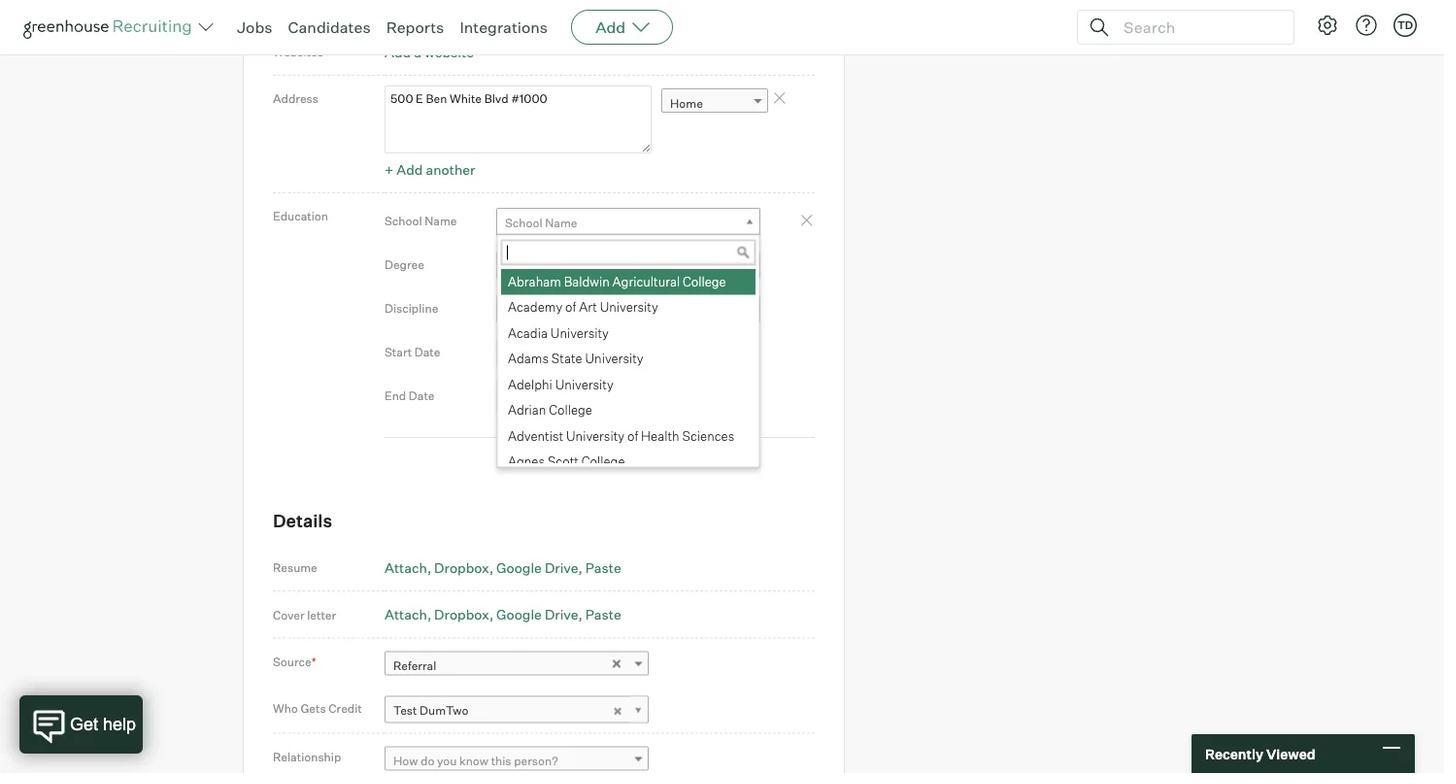 Task type: vqa. For each thing, say whether or not it's contained in the screenshot.
2nd the Paste from the top of the page
yes



Task type: describe. For each thing, give the bounding box(es) containing it.
acadia university option
[[501, 321, 756, 346]]

adrian college
[[508, 402, 592, 418]]

google for resume
[[496, 559, 542, 576]]

td button
[[1394, 14, 1417, 37]]

adventist
[[508, 428, 564, 444]]

reports link
[[386, 17, 444, 37]]

address
[[273, 91, 319, 106]]

Search text field
[[1119, 13, 1276, 41]]

sciences
[[682, 428, 735, 444]]

1 horizontal spatial school
[[505, 215, 543, 230]]

acadia
[[508, 325, 548, 341]]

another
[[426, 161, 475, 178]]

agnes
[[508, 454, 545, 469]]

dropbox for cover letter
[[434, 606, 489, 623]]

attach link for cover letter
[[385, 606, 431, 623]]

how do you know this person? link
[[385, 746, 649, 773]]

adelphi university option
[[501, 372, 756, 398]]

test dumtwo link
[[385, 696, 649, 724]]

0 horizontal spatial degree
[[385, 257, 424, 272]]

referral
[[393, 658, 436, 673]]

university for adventist
[[566, 428, 625, 444]]

YYYY text field
[[548, 380, 606, 412]]

end date
[[385, 389, 435, 403]]

education
[[273, 209, 328, 223]]

recently
[[1205, 745, 1264, 762]]

google drive link for cover letter
[[496, 606, 583, 623]]

state
[[552, 351, 582, 366]]

viewed
[[1267, 745, 1316, 762]]

who
[[273, 701, 298, 716]]

1 horizontal spatial name
[[545, 215, 577, 230]]

abraham
[[508, 274, 561, 289]]

google for cover letter
[[496, 606, 542, 623]]

university inside adams state university option
[[585, 351, 644, 366]]

attach for cover letter
[[385, 606, 427, 623]]

0 horizontal spatial school
[[385, 214, 422, 228]]

mm text field for end date
[[496, 380, 545, 412]]

dropbox link for resume
[[434, 559, 494, 576]]

adventist university of health sciences option
[[501, 424, 756, 449]]

add for add
[[596, 17, 626, 37]]

0 vertical spatial of
[[565, 299, 576, 315]]

paste link for cover letter
[[585, 606, 621, 623]]

college inside option
[[582, 454, 625, 469]]

university inside 'academy of art university' option
[[600, 299, 658, 315]]

google drive link for resume
[[496, 559, 583, 576]]

test dumtwo
[[393, 703, 469, 718]]

how
[[393, 754, 418, 768]]

abraham baldwin agricultural college
[[508, 274, 726, 289]]

website
[[424, 43, 474, 60]]

scott
[[548, 454, 579, 469]]

integrations
[[460, 17, 548, 37]]

cover
[[273, 608, 305, 622]]

test
[[393, 703, 417, 718]]

add a website
[[385, 43, 474, 60]]

2 vertical spatial add
[[397, 161, 423, 178]]

art
[[579, 299, 597, 315]]

td
[[1398, 18, 1413, 32]]

adrian
[[508, 402, 546, 418]]

1 horizontal spatial school name
[[505, 215, 577, 230]]

recently viewed
[[1205, 745, 1316, 762]]

YYYY text field
[[548, 336, 606, 368]]

dropbox for resume
[[434, 559, 489, 576]]

paste link for resume
[[585, 559, 621, 576]]

source
[[273, 655, 312, 669]]

attach for resume
[[385, 559, 427, 576]]

academy
[[508, 299, 563, 315]]

a
[[414, 43, 421, 60]]

source *
[[273, 655, 316, 669]]

adelphi
[[508, 377, 553, 392]]

adventist university of health sciences
[[508, 428, 735, 444]]

discipline link
[[496, 295, 761, 324]]

adams state university
[[508, 351, 644, 366]]

this
[[491, 754, 511, 768]]

health
[[641, 428, 680, 444]]

you
[[437, 754, 457, 768]]

know
[[459, 754, 489, 768]]

how do you know this person?
[[393, 754, 558, 768]]

*
[[312, 655, 316, 669]]

+
[[385, 161, 394, 178]]

date for start date
[[415, 345, 440, 359]]



Task type: locate. For each thing, give the bounding box(es) containing it.
0 horizontal spatial name
[[425, 214, 457, 228]]

who gets credit
[[273, 701, 362, 716]]

start
[[385, 345, 412, 359]]

0 vertical spatial drive
[[545, 559, 578, 576]]

adams state university option
[[501, 346, 756, 372]]

1 dropbox link from the top
[[434, 559, 494, 576]]

2 dropbox link from the top
[[434, 606, 494, 623]]

1 drive from the top
[[545, 559, 578, 576]]

websites
[[273, 45, 323, 59]]

2 drive from the top
[[545, 606, 578, 623]]

university for acadia
[[551, 325, 609, 341]]

school name up abraham on the top of page
[[505, 215, 577, 230]]

name up baldwin
[[545, 215, 577, 230]]

name
[[425, 214, 457, 228], [545, 215, 577, 230]]

1 vertical spatial drive
[[545, 606, 578, 623]]

college right agricultural at the left top
[[683, 274, 726, 289]]

letter
[[307, 608, 336, 622]]

gets
[[301, 701, 326, 716]]

1 mm text field from the top
[[496, 336, 545, 368]]

resume
[[273, 561, 317, 575]]

university for adelphi
[[555, 377, 614, 392]]

+ add another link
[[385, 161, 475, 178]]

2 vertical spatial college
[[582, 454, 625, 469]]

1 google from the top
[[496, 559, 542, 576]]

school name down "+ add another" link on the left top of the page
[[385, 214, 457, 228]]

1 vertical spatial mm text field
[[496, 380, 545, 412]]

1 vertical spatial of
[[627, 428, 638, 444]]

school
[[385, 214, 422, 228], [505, 215, 543, 230]]

date right start
[[415, 345, 440, 359]]

university down adams state university
[[555, 377, 614, 392]]

drive
[[545, 559, 578, 576], [545, 606, 578, 623]]

drive for resume
[[545, 559, 578, 576]]

abraham baldwin agricultural college option
[[501, 269, 756, 295]]

home link
[[661, 88, 768, 116]]

school down +
[[385, 214, 422, 228]]

paste link
[[585, 559, 621, 576], [585, 606, 621, 623]]

degree
[[385, 257, 424, 272], [505, 259, 545, 274]]

2 dropbox from the top
[[434, 606, 489, 623]]

university down acadia university option
[[585, 351, 644, 366]]

mm text field down adams
[[496, 380, 545, 412]]

referral link
[[385, 651, 649, 679]]

discipline up acadia
[[505, 303, 559, 317]]

degree inside degree link
[[505, 259, 545, 274]]

date
[[415, 345, 440, 359], [409, 389, 435, 403]]

2 paste link from the top
[[585, 606, 621, 623]]

add
[[596, 17, 626, 37], [385, 43, 411, 60], [397, 161, 423, 178]]

0 vertical spatial google drive link
[[496, 559, 583, 576]]

agnes scott college
[[508, 454, 625, 469]]

1 dropbox from the top
[[434, 559, 489, 576]]

1 vertical spatial attach
[[385, 606, 427, 623]]

name down the another
[[425, 214, 457, 228]]

academy of art university
[[508, 299, 658, 315]]

1 paste link from the top
[[585, 559, 621, 576]]

0 vertical spatial dropbox
[[434, 559, 489, 576]]

add button
[[571, 10, 673, 45]]

start date
[[385, 345, 440, 359]]

school name
[[385, 214, 457, 228], [505, 215, 577, 230]]

google
[[496, 559, 542, 576], [496, 606, 542, 623]]

0 vertical spatial paste
[[585, 559, 621, 576]]

1 horizontal spatial discipline
[[505, 303, 559, 317]]

degree up academy
[[505, 259, 545, 274]]

0 vertical spatial google
[[496, 559, 542, 576]]

degree link
[[496, 252, 761, 280]]

1 vertical spatial attach link
[[385, 606, 431, 623]]

td button
[[1390, 10, 1421, 41]]

jobs link
[[237, 17, 272, 37]]

2 google from the top
[[496, 606, 542, 623]]

1 vertical spatial college
[[549, 402, 592, 418]]

credit
[[329, 701, 362, 716]]

university inside adelphi university option
[[555, 377, 614, 392]]

mm text field for start date
[[496, 336, 545, 368]]

acadia university
[[508, 325, 609, 341]]

university down abraham baldwin agricultural college option
[[600, 299, 658, 315]]

paste for cover letter
[[585, 606, 621, 623]]

mm text field up the adelphi
[[496, 336, 545, 368]]

add inside popup button
[[596, 17, 626, 37]]

configure image
[[1316, 14, 1339, 37]]

list box containing abraham baldwin agricultural college
[[497, 269, 756, 475]]

None text field
[[501, 240, 756, 265]]

adelphi university
[[508, 377, 614, 392]]

0 vertical spatial paste link
[[585, 559, 621, 576]]

2 attach link from the top
[[385, 606, 431, 623]]

of left the art
[[565, 299, 576, 315]]

1 attach link from the top
[[385, 559, 431, 576]]

list box
[[497, 269, 756, 475]]

2 google drive link from the top
[[496, 606, 583, 623]]

attach
[[385, 559, 427, 576], [385, 606, 427, 623]]

school name link
[[496, 208, 761, 236]]

dumtwo
[[420, 703, 469, 718]]

university inside adventist university of health sciences option
[[566, 428, 625, 444]]

2 mm text field from the top
[[496, 380, 545, 412]]

discipline
[[385, 301, 438, 316], [505, 303, 559, 317]]

date for end date
[[409, 389, 435, 403]]

0 vertical spatial attach dropbox google drive paste
[[385, 559, 621, 576]]

cover letter
[[273, 608, 336, 622]]

jobs
[[237, 17, 272, 37]]

+ add another
[[385, 161, 475, 178]]

1 vertical spatial paste
[[585, 606, 621, 623]]

candidates
[[288, 17, 371, 37]]

adams
[[508, 351, 549, 366]]

integrations link
[[460, 17, 548, 37]]

1 paste from the top
[[585, 559, 621, 576]]

None text field
[[385, 86, 652, 154]]

google drive link
[[496, 559, 583, 576], [496, 606, 583, 623]]

dropbox link for cover letter
[[434, 606, 494, 623]]

0 vertical spatial college
[[683, 274, 726, 289]]

college down adventist university of health sciences
[[582, 454, 625, 469]]

paste for resume
[[585, 559, 621, 576]]

attach dropbox google drive paste for cover letter
[[385, 606, 621, 623]]

college
[[683, 274, 726, 289], [549, 402, 592, 418], [582, 454, 625, 469]]

agnes scott college option
[[501, 449, 756, 475]]

MM text field
[[496, 336, 545, 368], [496, 380, 545, 412]]

adrian college option
[[501, 398, 756, 424]]

of down adrian college option
[[627, 428, 638, 444]]

1 vertical spatial google drive link
[[496, 606, 583, 623]]

1 vertical spatial dropbox
[[434, 606, 489, 623]]

2 attach dropbox google drive paste from the top
[[385, 606, 621, 623]]

1 vertical spatial dropbox link
[[434, 606, 494, 623]]

university
[[600, 299, 658, 315], [551, 325, 609, 341], [585, 351, 644, 366], [555, 377, 614, 392], [566, 428, 625, 444]]

discipline inside discipline link
[[505, 303, 559, 317]]

1 attach dropbox google drive paste from the top
[[385, 559, 621, 576]]

0 vertical spatial dropbox link
[[434, 559, 494, 576]]

attach dropbox google drive paste for resume
[[385, 559, 621, 576]]

1 vertical spatial google
[[496, 606, 542, 623]]

greenhouse recruiting image
[[23, 16, 198, 39]]

attach dropbox google drive paste
[[385, 559, 621, 576], [385, 606, 621, 623]]

0 vertical spatial mm text field
[[496, 336, 545, 368]]

dropbox link
[[434, 559, 494, 576], [434, 606, 494, 623]]

date right end
[[409, 389, 435, 403]]

add for add a website
[[385, 43, 411, 60]]

home
[[670, 96, 703, 110]]

baldwin
[[564, 274, 610, 289]]

attach link for resume
[[385, 559, 431, 576]]

relationship
[[273, 750, 341, 765]]

0 vertical spatial attach link
[[385, 559, 431, 576]]

college down adelphi university
[[549, 402, 592, 418]]

of
[[565, 299, 576, 315], [627, 428, 638, 444]]

school up abraham on the top of page
[[505, 215, 543, 230]]

1 horizontal spatial degree
[[505, 259, 545, 274]]

degree up start
[[385, 257, 424, 272]]

details
[[273, 510, 332, 531]]

0 vertical spatial add
[[596, 17, 626, 37]]

attach link
[[385, 559, 431, 576], [385, 606, 431, 623]]

0 horizontal spatial discipline
[[385, 301, 438, 316]]

2 attach from the top
[[385, 606, 427, 623]]

university up agnes scott college
[[566, 428, 625, 444]]

0 vertical spatial attach
[[385, 559, 427, 576]]

add a website link
[[385, 43, 474, 60]]

academy of art university option
[[501, 295, 756, 321]]

1 vertical spatial attach dropbox google drive paste
[[385, 606, 621, 623]]

1 vertical spatial add
[[385, 43, 411, 60]]

dropbox
[[434, 559, 489, 576], [434, 606, 489, 623]]

1 vertical spatial date
[[409, 389, 435, 403]]

1 google drive link from the top
[[496, 559, 583, 576]]

2 paste from the top
[[585, 606, 621, 623]]

university down "academy of art university"
[[551, 325, 609, 341]]

1 horizontal spatial of
[[627, 428, 638, 444]]

reports
[[386, 17, 444, 37]]

drive for cover letter
[[545, 606, 578, 623]]

0 horizontal spatial of
[[565, 299, 576, 315]]

1 vertical spatial paste link
[[585, 606, 621, 623]]

agricultural
[[613, 274, 680, 289]]

discipline up start date
[[385, 301, 438, 316]]

do
[[421, 754, 435, 768]]

university inside acadia university option
[[551, 325, 609, 341]]

person?
[[514, 754, 558, 768]]

end
[[385, 389, 406, 403]]

candidates link
[[288, 17, 371, 37]]

paste
[[585, 559, 621, 576], [585, 606, 621, 623]]

0 horizontal spatial school name
[[385, 214, 457, 228]]

0 vertical spatial date
[[415, 345, 440, 359]]

1 attach from the top
[[385, 559, 427, 576]]



